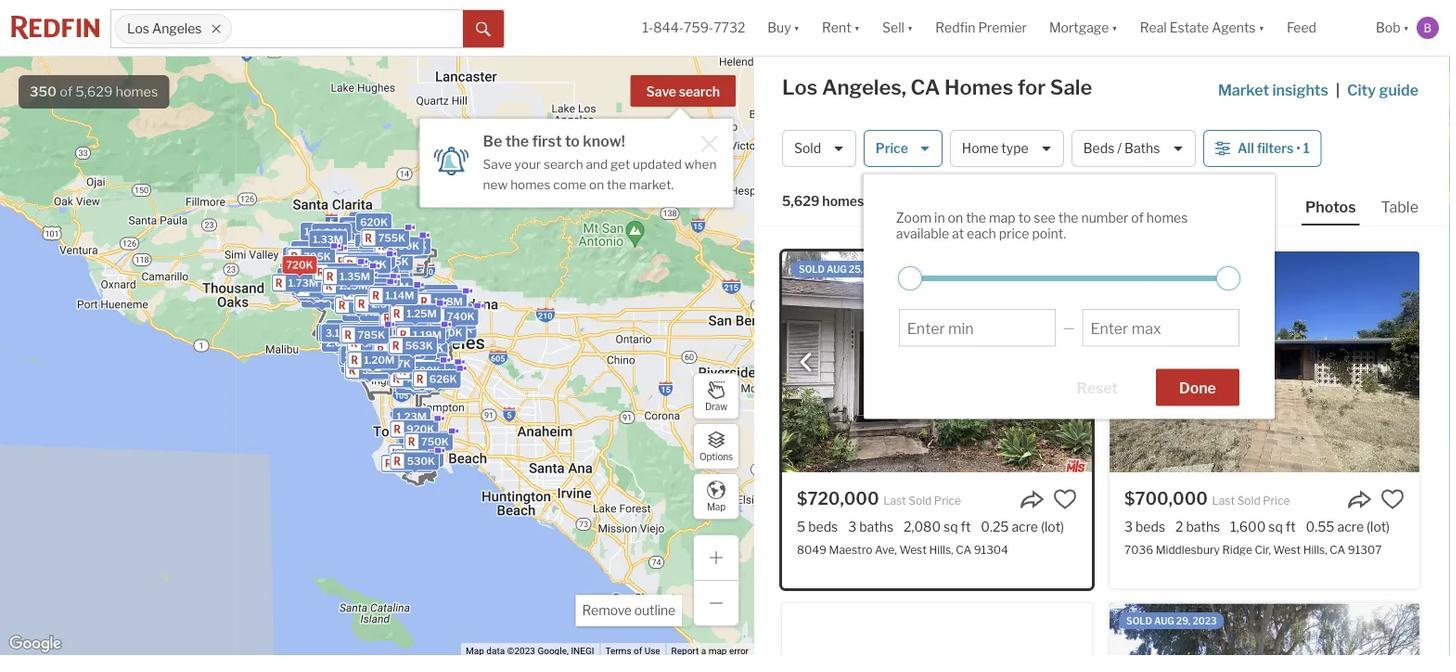Task type: vqa. For each thing, say whether or not it's contained in the screenshot.
7th by: from the bottom of the page
no



Task type: describe. For each thing, give the bounding box(es) containing it.
remove outline button
[[576, 595, 682, 626]]

bob
[[1376, 20, 1401, 36]]

8.00m
[[373, 308, 406, 321]]

0 vertical spatial 1.75m
[[375, 318, 406, 330]]

1 hills, from the left
[[929, 543, 954, 556]]

925k
[[405, 357, 432, 369]]

1 horizontal spatial 1.04m
[[370, 334, 401, 346]]

3 baths
[[848, 519, 894, 535]]

1.43m
[[359, 362, 389, 374]]

0 horizontal spatial 510k
[[322, 275, 349, 287]]

cir,
[[1255, 543, 1271, 556]]

0 vertical spatial 900k
[[374, 310, 402, 322]]

737k
[[406, 373, 433, 385]]

1.61m
[[351, 352, 380, 364]]

2023 for sold aug 25, 2023
[[865, 264, 889, 275]]

2 vertical spatial 620k
[[397, 347, 425, 359]]

1.16m
[[315, 277, 344, 289]]

▾ for sell ▾
[[907, 20, 913, 36]]

beds / baths button
[[1072, 130, 1196, 167]]

25.0m
[[330, 323, 362, 335]]

1 vertical spatial 3.50m
[[362, 291, 395, 303]]

2.15m
[[363, 290, 393, 303]]

photo of 8049 maestro ave, west hills, ca 91304 image
[[782, 251, 1092, 472]]

0 vertical spatial 5,629
[[75, 84, 113, 100]]

1.98m
[[363, 284, 393, 296]]

1 vertical spatial 940k
[[427, 367, 455, 379]]

1 vertical spatial 472k
[[397, 356, 424, 368]]

0 vertical spatial 1.90m
[[345, 246, 376, 258]]

1 vertical spatial 1.87m
[[405, 312, 435, 324]]

3 for 3 beds
[[1125, 519, 1133, 535]]

565k
[[398, 426, 426, 438]]

0 horizontal spatial 1.65m
[[288, 276, 319, 288]]

706k
[[398, 362, 426, 374]]

3.40m
[[349, 345, 382, 357]]

1 vertical spatial 1.30m
[[357, 329, 388, 341]]

2 1.06m from the top
[[357, 358, 388, 370]]

know!
[[583, 132, 625, 150]]

1.85m
[[352, 344, 383, 356]]

2 vertical spatial 480k
[[408, 374, 437, 386]]

0 vertical spatial 620k
[[360, 216, 388, 228]]

real
[[1140, 20, 1167, 36]]

reset
[[1077, 379, 1118, 397]]

605k
[[310, 258, 338, 270]]

1-844-759-7732
[[643, 20, 745, 36]]

1-844-759-7732 link
[[643, 20, 745, 36]]

740k up '590k'
[[447, 310, 475, 322]]

acre for $700,000
[[1338, 519, 1364, 535]]

7.00m
[[306, 293, 338, 305]]

0 vertical spatial 1.58m
[[388, 308, 419, 320]]

0 vertical spatial 1.23m
[[384, 325, 414, 337]]

0 horizontal spatial 1.18m
[[343, 330, 372, 342]]

0 horizontal spatial 1.04m
[[311, 258, 342, 270]]

418k
[[370, 277, 396, 289]]

0 vertical spatial 295k
[[287, 250, 314, 262]]

map region
[[0, 2, 949, 656]]

on inside zoom in on the map to see the number of homes available at each price point.
[[948, 210, 963, 226]]

0 vertical spatial 2.80m
[[364, 332, 396, 344]]

2.83m
[[381, 328, 413, 340]]

2.05m
[[422, 288, 454, 300]]

0 horizontal spatial 325k
[[404, 367, 432, 380]]

0 vertical spatial 525k
[[391, 360, 419, 372]]

filters
[[1257, 140, 1294, 156]]

2.43m
[[377, 327, 409, 339]]

Enter min text field
[[907, 319, 1048, 337]]

1 horizontal spatial 2.20m
[[358, 335, 390, 347]]

0 vertical spatial 480k
[[359, 237, 387, 249]]

options
[[700, 451, 733, 462]]

1 vertical spatial 295k
[[402, 429, 430, 441]]

2 vertical spatial 1.30m
[[351, 351, 382, 363]]

last for $720,000
[[884, 494, 906, 507]]

912k
[[295, 244, 321, 256]]

the right see
[[1059, 210, 1079, 226]]

1 vertical spatial 1.14m
[[421, 367, 450, 379]]

▾ inside dropdown button
[[1259, 20, 1265, 36]]

price button
[[864, 130, 943, 167]]

$700,000
[[1125, 488, 1208, 509]]

0 vertical spatial 2.50m
[[361, 284, 393, 296]]

1 horizontal spatial 505k
[[410, 369, 438, 381]]

0 vertical spatial 90k
[[303, 286, 324, 298]]

0 vertical spatial 465k
[[351, 248, 379, 260]]

photo of 7036 middlesbury ridge cir, west hills, ca 91307 image
[[1110, 251, 1420, 472]]

1 horizontal spatial 1.18m
[[434, 296, 463, 308]]

sold for sold aug 4, 2023
[[1127, 264, 1153, 275]]

outline
[[635, 603, 676, 619]]

save for save search
[[646, 84, 676, 100]]

price for $700,000
[[1263, 494, 1290, 507]]

each
[[967, 226, 996, 242]]

2 vertical spatial 1.90m
[[405, 312, 436, 325]]

520k
[[423, 371, 451, 383]]

0 vertical spatial 370k
[[393, 240, 420, 252]]

beds for $700,000
[[1136, 519, 1166, 535]]

885k
[[398, 421, 426, 433]]

4.82m
[[323, 330, 356, 342]]

515k
[[384, 358, 411, 370]]

4.95m
[[347, 225, 379, 237]]

1 vertical spatial 2.80m
[[345, 349, 377, 361]]

aug for 4,
[[1154, 264, 1175, 275]]

513k
[[414, 321, 440, 333]]

740k down 1.27m
[[441, 306, 469, 318]]

sq for $720,000
[[944, 519, 958, 535]]

1 horizontal spatial 560k
[[413, 346, 441, 358]]

1 horizontal spatial 1.31m
[[364, 351, 393, 363]]

1 vertical spatial 400k
[[412, 346, 440, 358]]

zoom in on the map to see the number of homes available at each price point.
[[896, 210, 1188, 242]]

795k
[[304, 251, 331, 263]]

available
[[896, 226, 949, 242]]

1 vertical spatial 1.75m
[[346, 351, 376, 363]]

595k
[[317, 269, 345, 281]]

Enter max text field
[[1091, 319, 1231, 337]]

sold for sold aug 29, 2023
[[1127, 615, 1153, 626]]

save for save your search and get updated when new homes come on the market.
[[483, 156, 512, 172]]

google image
[[5, 632, 66, 656]]

1 horizontal spatial 660k
[[396, 244, 425, 256]]

1 vertical spatial 2.50m
[[383, 317, 415, 329]]

459k
[[405, 314, 433, 326]]

feed button
[[1276, 0, 1365, 56]]

sold for $700,000
[[1238, 494, 1261, 507]]

1 vertical spatial 725k
[[405, 364, 432, 377]]

premier
[[978, 20, 1027, 36]]

1 vertical spatial 480k
[[354, 254, 382, 266]]

2 vertical spatial 1.37m
[[380, 329, 410, 341]]

320k
[[411, 368, 439, 380]]

rent ▾
[[822, 20, 860, 36]]

735k
[[319, 255, 346, 267]]

ave,
[[875, 543, 897, 556]]

redfin premier button
[[925, 0, 1038, 56]]

755k
[[378, 232, 406, 244]]

2 horizontal spatial ca
[[1330, 543, 1346, 556]]

1 vertical spatial 1.90m
[[369, 283, 400, 295]]

0 vertical spatial 325k
[[436, 328, 463, 340]]

map
[[707, 501, 726, 512]]

425k
[[414, 362, 442, 374]]

in
[[935, 210, 945, 226]]

favorite button image
[[1053, 487, 1077, 511]]

middlesbury
[[1156, 543, 1220, 556]]

options button
[[693, 423, 740, 470]]

favorite button checkbox
[[1381, 487, 1405, 511]]

230k
[[401, 437, 428, 449]]

real estate agents ▾ button
[[1129, 0, 1276, 56]]

1 vertical spatial 1.23m
[[397, 411, 427, 423]]

maximum price slider
[[1216, 266, 1241, 290]]

1 vertical spatial 900k
[[355, 355, 384, 367]]

0 vertical spatial 2.20m
[[308, 274, 340, 286]]

1 vertical spatial 1.10m
[[353, 347, 382, 359]]

0 vertical spatial 4.25m
[[367, 326, 399, 338]]

angeles
[[152, 21, 202, 37]]

675k
[[406, 348, 434, 360]]

0 horizontal spatial 563k
[[405, 340, 433, 352]]

new
[[483, 177, 508, 192]]

favorite button checkbox
[[1053, 487, 1077, 511]]

los for los angeles
[[127, 21, 149, 37]]

1 horizontal spatial 90k
[[442, 306, 463, 318]]

0 horizontal spatial 1.31m
[[330, 280, 359, 292]]

1 horizontal spatial 370k
[[422, 304, 450, 316]]

0 vertical spatial 1.30m
[[403, 311, 434, 323]]

0 horizontal spatial of
[[60, 84, 73, 100]]

0 horizontal spatial 1.60m
[[325, 249, 356, 261]]

670k
[[417, 324, 445, 336]]

0 horizontal spatial 1.14m
[[385, 289, 414, 301]]

see
[[1034, 210, 1056, 226]]

the up each on the top of the page
[[966, 210, 986, 226]]

1
[[1304, 140, 1310, 156]]

previous button image
[[797, 353, 816, 372]]

1 horizontal spatial 640k
[[396, 361, 424, 373]]

2.96m
[[298, 279, 330, 291]]

remove los angeles image
[[211, 23, 222, 34]]

0.55
[[1306, 519, 1335, 535]]

1 vertical spatial 1.19m
[[413, 329, 442, 341]]

1 vertical spatial 525k
[[400, 379, 427, 391]]

sold button
[[782, 130, 856, 167]]

0 vertical spatial 400k
[[412, 302, 440, 314]]

1 vertical spatial 1.37m
[[385, 296, 415, 308]]

1 horizontal spatial 510k
[[351, 256, 377, 268]]

beds for $720,000
[[808, 519, 838, 535]]

homes
[[945, 75, 1014, 100]]

4 units
[[372, 288, 407, 300]]

ft for $700,000
[[1286, 519, 1296, 535]]

2 vertical spatial 1.35m
[[414, 299, 445, 311]]

baths for $700,000
[[1186, 519, 1221, 535]]

redfin
[[936, 20, 976, 36]]

sold for sold aug 25, 2023
[[799, 264, 825, 275]]

sold aug 25, 2023
[[799, 264, 889, 275]]

1 vertical spatial 540k
[[411, 452, 440, 464]]

mortgage ▾ button
[[1038, 0, 1129, 56]]

sell ▾
[[883, 20, 913, 36]]

0 horizontal spatial ca
[[911, 75, 941, 100]]

0 vertical spatial 1.37m
[[309, 273, 339, 285]]

180k
[[431, 308, 458, 320]]

mortgage
[[1049, 20, 1109, 36]]

1.89m
[[401, 303, 432, 315]]

0 horizontal spatial 640k
[[348, 225, 376, 237]]

338k
[[362, 265, 390, 278]]

sq for $700,000
[[1269, 519, 1283, 535]]

710k
[[395, 344, 421, 356]]

0 vertical spatial 950k
[[385, 335, 414, 347]]

179k
[[390, 353, 416, 365]]

2 vertical spatial 400k
[[410, 372, 438, 384]]

1 vertical spatial 620k
[[378, 250, 406, 262]]

0 horizontal spatial 505k
[[352, 256, 380, 268]]

market
[[1218, 81, 1270, 99]]

2023 for sold aug 29, 2023
[[1193, 615, 1217, 626]]

(lot) for $700,000
[[1367, 519, 1390, 535]]

445k
[[428, 310, 457, 322]]

1 vertical spatial 2.00m
[[326, 337, 359, 349]]

1 vertical spatial 1.35m
[[340, 271, 370, 283]]

1 horizontal spatial 472k
[[441, 307, 468, 319]]

1 1.06m from the top
[[357, 326, 388, 339]]

guide
[[1379, 81, 1419, 99]]

0 horizontal spatial 560k
[[359, 287, 387, 299]]

1 vertical spatial 630k
[[362, 281, 391, 293]]



Task type: locate. For each thing, give the bounding box(es) containing it.
ft left 0.55
[[1286, 519, 1296, 535]]

590k
[[445, 323, 473, 335]]

1 ft from the left
[[961, 519, 971, 535]]

to
[[565, 132, 580, 150], [1019, 210, 1031, 226]]

660k
[[396, 244, 425, 256], [363, 249, 391, 261]]

1 horizontal spatial 2.00m
[[391, 315, 424, 327]]

last up 1,600
[[1212, 494, 1235, 507]]

745k up 726k
[[357, 243, 385, 255]]

draw button
[[693, 373, 740, 419]]

ca left the 91304
[[956, 543, 972, 556]]

baths up middlesbury
[[1186, 519, 1221, 535]]

0 vertical spatial 1.10m
[[344, 253, 373, 265]]

1 vertical spatial 1.58m
[[360, 342, 391, 354]]

3 ▾ from the left
[[907, 20, 913, 36]]

1 ▾ from the left
[[794, 20, 800, 36]]

save down 844-
[[646, 84, 676, 100]]

on inside save your search and get updated when new homes come on the market.
[[589, 177, 604, 192]]

the down get
[[607, 177, 627, 192]]

aug left 29,
[[1154, 615, 1175, 626]]

1 vertical spatial 1.60m
[[372, 287, 403, 299]]

of right 350
[[60, 84, 73, 100]]

1 horizontal spatial acre
[[1338, 519, 1364, 535]]

ft
[[961, 519, 971, 535], [1286, 519, 1296, 535]]

0 horizontal spatial 940k
[[311, 254, 340, 266]]

0 vertical spatial to
[[565, 132, 580, 150]]

search inside save your search and get updated when new homes come on the market.
[[544, 156, 583, 172]]

1 horizontal spatial 295k
[[402, 429, 430, 441]]

sold left 4,
[[1127, 264, 1153, 275]]

5,629
[[75, 84, 113, 100], [782, 193, 820, 209]]

1,600 sq ft
[[1231, 519, 1296, 535]]

▾ right buy
[[794, 20, 800, 36]]

130k
[[435, 314, 462, 326]]

save inside button
[[646, 84, 676, 100]]

hills,
[[929, 543, 954, 556], [1304, 543, 1328, 556]]

0 horizontal spatial last sold price
[[884, 494, 961, 507]]

0 vertical spatial 1.19m
[[408, 313, 437, 325]]

785k
[[358, 329, 385, 341]]

to inside zoom in on the map to see the number of homes available at each price point.
[[1019, 210, 1031, 226]]

2 last sold price from the left
[[1212, 494, 1290, 507]]

sell
[[883, 20, 905, 36]]

660k up 338k
[[363, 249, 391, 261]]

of right "number"
[[1132, 210, 1144, 226]]

2 (lot) from the left
[[1367, 519, 1390, 535]]

for
[[1018, 75, 1046, 100]]

search up come
[[544, 156, 583, 172]]

1 horizontal spatial los
[[782, 75, 818, 100]]

1 horizontal spatial sq
[[1269, 519, 1283, 535]]

3 up "maestro"
[[848, 519, 857, 535]]

0 horizontal spatial 660k
[[363, 249, 391, 261]]

submit search image
[[476, 22, 491, 37]]

0 horizontal spatial 2.20m
[[308, 274, 340, 286]]

0 horizontal spatial baths
[[860, 519, 894, 535]]

1 horizontal spatial 1.14m
[[421, 367, 450, 379]]

2.73m
[[342, 291, 373, 303]]

0 vertical spatial 940k
[[311, 254, 340, 266]]

to inside dialog
[[565, 132, 580, 150]]

2023 for sold aug 4, 2023
[[1187, 264, 1211, 275]]

homes inside zoom in on the map to see the number of homes available at each price point.
[[1147, 210, 1188, 226]]

857k
[[345, 269, 372, 281]]

429k
[[343, 251, 371, 263]]

0 vertical spatial 563k
[[444, 314, 472, 326]]

1 vertical spatial 1.18m
[[343, 330, 372, 342]]

950k
[[385, 335, 414, 347], [354, 366, 382, 378]]

homes down sold button
[[823, 193, 864, 209]]

sold aug 4, 2023
[[1127, 264, 1211, 275]]

sold left 25,
[[799, 264, 825, 275]]

3.60m
[[343, 351, 375, 363]]

850k
[[409, 308, 437, 320]]

2 baths from the left
[[1186, 519, 1221, 535]]

hills, down 0.55
[[1304, 543, 1328, 556]]

0 horizontal spatial last
[[884, 494, 906, 507]]

765k
[[437, 312, 465, 324]]

5 ▾ from the left
[[1259, 20, 1265, 36]]

1.31m
[[330, 280, 359, 292], [364, 351, 393, 363]]

1.19m
[[408, 313, 437, 325], [413, 329, 442, 341]]

last sold price for $720,000
[[884, 494, 961, 507]]

2023 right 25,
[[865, 264, 889, 275]]

west right cir, at right bottom
[[1274, 543, 1301, 556]]

aug for 29,
[[1154, 615, 1175, 626]]

1 horizontal spatial west
[[1274, 543, 1301, 556]]

acre for $720,000
[[1012, 519, 1038, 535]]

search inside button
[[679, 84, 720, 100]]

5,629 right 350
[[75, 84, 113, 100]]

get
[[611, 156, 630, 172]]

(lot) down favorite button checkbox
[[1041, 519, 1065, 535]]

1 horizontal spatial 1.87m
[[405, 312, 435, 324]]

523k
[[414, 347, 442, 359]]

▾ for buy ▾
[[794, 20, 800, 36]]

sold aug 29, 2023
[[1127, 615, 1217, 626]]

900k
[[374, 310, 402, 322], [355, 355, 384, 367]]

last for $700,000
[[1212, 494, 1235, 507]]

788k
[[330, 267, 358, 279]]

|
[[1336, 81, 1340, 99]]

homes down los angeles
[[116, 84, 158, 100]]

2.50m
[[361, 284, 393, 296], [383, 317, 415, 329]]

▾ for bob ▾
[[1404, 20, 1410, 36]]

1 last sold price from the left
[[884, 494, 961, 507]]

sell ▾ button
[[871, 0, 925, 56]]

749k
[[358, 281, 385, 293]]

855k
[[339, 266, 367, 278]]

▾ right mortgage at the top right of page
[[1112, 20, 1118, 36]]

1 vertical spatial 4.25m
[[347, 344, 379, 356]]

▾ right sell
[[907, 20, 913, 36]]

1 vertical spatial 505k
[[410, 369, 438, 381]]

540k
[[424, 300, 452, 312], [411, 452, 440, 464]]

$720,000
[[797, 488, 879, 509]]

photo of 23060 hatteras st, woodland hills, ca 91367 image
[[1110, 603, 1420, 656]]

homes inside save your search and get updated when new homes come on the market.
[[511, 177, 551, 192]]

1 west from the left
[[900, 543, 927, 556]]

0 vertical spatial 3.50m
[[350, 268, 383, 280]]

325k
[[436, 328, 463, 340], [404, 367, 432, 380]]

maestro
[[829, 543, 873, 556]]

1 horizontal spatial 465k
[[414, 329, 442, 341]]

0 horizontal spatial (lot)
[[1041, 519, 1065, 535]]

price up the 1,600 sq ft
[[1263, 494, 1290, 507]]

6 ▾ from the left
[[1404, 20, 1410, 36]]

0 vertical spatial 510k
[[351, 256, 377, 268]]

los down buy ▾ button
[[782, 75, 818, 100]]

1.80m
[[418, 305, 449, 317], [374, 315, 405, 327], [345, 358, 376, 370]]

1 3 from the left
[[848, 519, 857, 535]]

0 horizontal spatial west
[[900, 543, 927, 556]]

1.97m
[[305, 225, 335, 237]]

price down angeles,
[[876, 140, 908, 156]]

1 horizontal spatial baths
[[1186, 519, 1221, 535]]

5,629 homes
[[782, 193, 864, 209]]

ad region
[[782, 603, 1092, 656]]

1 beds from the left
[[808, 519, 838, 535]]

1 sq from the left
[[944, 519, 958, 535]]

2 beds from the left
[[1136, 519, 1166, 535]]

2 3 from the left
[[1125, 519, 1133, 535]]

baths up ave,
[[860, 519, 894, 535]]

save up new
[[483, 156, 512, 172]]

dialog containing reset
[[864, 174, 1275, 419]]

2023 right 4,
[[1187, 264, 1211, 275]]

2023 right 29,
[[1193, 615, 1217, 626]]

sold for $720,000
[[909, 494, 932, 507]]

1 baths from the left
[[860, 519, 894, 535]]

to up price
[[1019, 210, 1031, 226]]

None search field
[[232, 10, 463, 47]]

number
[[1082, 210, 1129, 226]]

at
[[952, 226, 964, 242]]

ca down 0.55 acre (lot)
[[1330, 543, 1346, 556]]

1 horizontal spatial hills,
[[1304, 543, 1328, 556]]

sq up cir, at right bottom
[[1269, 519, 1283, 535]]

2 last from the left
[[1212, 494, 1235, 507]]

sold up 1,600
[[1238, 494, 1261, 507]]

1.48m
[[369, 358, 400, 370]]

on right in
[[948, 210, 963, 226]]

940k
[[311, 254, 340, 266], [427, 367, 455, 379]]

last sold price up 1,600
[[1212, 494, 1290, 507]]

aug left 4,
[[1154, 264, 1175, 275]]

780k
[[363, 260, 391, 272]]

homes down your
[[511, 177, 551, 192]]

29,
[[1177, 615, 1191, 626]]

8049
[[797, 543, 827, 556]]

save search button
[[631, 75, 736, 107]]

last sold price for $700,000
[[1212, 494, 1290, 507]]

be the first to know! dialog
[[420, 108, 734, 207]]

•
[[1297, 140, 1301, 156]]

minimum price slider
[[898, 266, 922, 290]]

0 horizontal spatial ft
[[961, 519, 971, 535]]

1 (lot) from the left
[[1041, 519, 1065, 535]]

aug for 25,
[[827, 264, 847, 275]]

beds right '5'
[[808, 519, 838, 535]]

(lot) for $720,000
[[1041, 519, 1065, 535]]

favorite button image
[[1381, 487, 1405, 511]]

to right first
[[565, 132, 580, 150]]

1 horizontal spatial last
[[1212, 494, 1235, 507]]

1 vertical spatial 465k
[[414, 329, 442, 341]]

0 horizontal spatial 465k
[[351, 248, 379, 260]]

2 acre from the left
[[1338, 519, 1364, 535]]

/
[[1118, 140, 1122, 156]]

sq right 2,080
[[944, 519, 958, 535]]

1 vertical spatial 370k
[[422, 304, 450, 316]]

0 horizontal spatial 1.87m
[[290, 278, 320, 290]]

27.0m
[[335, 323, 367, 335]]

2 sq from the left
[[1269, 519, 1283, 535]]

▾
[[794, 20, 800, 36], [854, 20, 860, 36], [907, 20, 913, 36], [1112, 20, 1118, 36], [1259, 20, 1265, 36], [1404, 20, 1410, 36]]

671k
[[388, 305, 413, 317]]

1 vertical spatial 563k
[[405, 340, 433, 352]]

angeles,
[[822, 75, 907, 100]]

1.30m
[[403, 311, 434, 323], [357, 329, 388, 341], [351, 351, 382, 363]]

baths
[[860, 519, 894, 535], [1186, 519, 1221, 535]]

last sold price up 2,080
[[884, 494, 961, 507]]

0 vertical spatial 505k
[[352, 256, 380, 268]]

baths for $720,000
[[860, 519, 894, 535]]

1 last from the left
[[884, 494, 906, 507]]

5 beds
[[797, 519, 838, 535]]

home type button
[[950, 130, 1064, 167]]

7036
[[1125, 543, 1154, 556]]

mortgage ▾
[[1049, 20, 1118, 36]]

1 vertical spatial save
[[483, 156, 512, 172]]

search down 759-
[[679, 84, 720, 100]]

photos
[[1306, 198, 1356, 216]]

0 vertical spatial los
[[127, 21, 149, 37]]

0 vertical spatial 1.06m
[[357, 326, 388, 339]]

1.38m
[[433, 295, 464, 307], [358, 350, 389, 362], [363, 361, 393, 373]]

4.30m
[[381, 313, 413, 325]]

dialog
[[864, 174, 1275, 419]]

los angeles, ca homes for sale
[[782, 75, 1092, 100]]

beds / baths
[[1084, 140, 1160, 156]]

660k up 865k
[[396, 244, 425, 256]]

0 horizontal spatial 3
[[848, 519, 857, 535]]

los left angeles
[[127, 21, 149, 37]]

mortgage ▾ button
[[1049, 0, 1118, 56]]

map button
[[693, 473, 740, 520]]

0 horizontal spatial save
[[483, 156, 512, 172]]

0 vertical spatial 1.87m
[[290, 278, 320, 290]]

user photo image
[[1417, 17, 1439, 39]]

620k
[[360, 216, 388, 228], [378, 250, 406, 262], [397, 347, 425, 359]]

sold inside sold button
[[794, 140, 821, 156]]

0 vertical spatial 1.18m
[[434, 296, 463, 308]]

on down and at left
[[589, 177, 604, 192]]

▾ for rent ▾
[[854, 20, 860, 36]]

ft for $720,000
[[961, 519, 971, 535]]

▾ for mortgage ▾
[[1112, 20, 1118, 36]]

0 vertical spatial 1.65m
[[288, 276, 319, 288]]

844-
[[654, 20, 684, 36]]

0 vertical spatial 725k
[[382, 256, 409, 268]]

1 horizontal spatial price
[[934, 494, 961, 507]]

5,629 down sold button
[[782, 193, 820, 209]]

of inside zoom in on the map to see the number of homes available at each price point.
[[1132, 210, 1144, 226]]

2 west from the left
[[1274, 543, 1301, 556]]

0 vertical spatial 540k
[[424, 300, 452, 312]]

2 hills, from the left
[[1304, 543, 1328, 556]]

370k up 865k
[[393, 240, 420, 252]]

800k
[[344, 220, 372, 232], [332, 257, 360, 269], [327, 273, 355, 285], [382, 331, 411, 343]]

done
[[1179, 379, 1216, 397]]

1 horizontal spatial 940k
[[427, 367, 455, 379]]

last up 3 baths
[[884, 494, 906, 507]]

2 ft from the left
[[1286, 519, 1296, 535]]

0 vertical spatial of
[[60, 84, 73, 100]]

hills, down 2,080 sq ft
[[929, 543, 954, 556]]

3 for 3 baths
[[848, 519, 857, 535]]

1 vertical spatial 1.31m
[[364, 351, 393, 363]]

1 horizontal spatial (lot)
[[1367, 519, 1390, 535]]

the right be at top
[[505, 132, 529, 150]]

ft left 0.25
[[961, 519, 971, 535]]

1 vertical spatial 2.20m
[[358, 335, 390, 347]]

save search
[[646, 84, 720, 100]]

550k
[[363, 245, 391, 257], [319, 268, 347, 280], [362, 364, 390, 376], [425, 375, 453, 387]]

(lot) up 91307
[[1367, 519, 1390, 535]]

acre right 0.25
[[1012, 519, 1038, 535]]

640k
[[348, 225, 376, 237], [396, 361, 424, 373]]

0 horizontal spatial on
[[589, 177, 604, 192]]

and
[[586, 156, 608, 172]]

1 horizontal spatial 1.60m
[[372, 287, 403, 299]]

1 horizontal spatial last sold price
[[1212, 494, 1290, 507]]

2 horizontal spatial sold
[[1238, 494, 1261, 507]]

695k
[[305, 269, 333, 281]]

4,
[[1177, 264, 1185, 275]]

4 ▾ from the left
[[1112, 20, 1118, 36]]

3 up 7036
[[1125, 519, 1133, 535]]

▾ right rent
[[854, 20, 860, 36]]

ca left homes
[[911, 75, 941, 100]]

2 ▾ from the left
[[854, 20, 860, 36]]

370k up 875k
[[422, 304, 450, 316]]

1 horizontal spatial 3
[[1125, 519, 1133, 535]]

3.15m
[[325, 327, 356, 339]]

aug left 25,
[[827, 264, 847, 275]]

7036 middlesbury ridge cir, west hills, ca 91307
[[1125, 543, 1382, 556]]

sold up 2,080
[[909, 494, 932, 507]]

1 horizontal spatial 5,629
[[782, 193, 820, 209]]

the inside save your search and get updated when new homes come on the market.
[[607, 177, 627, 192]]

feed
[[1287, 20, 1317, 36]]

los angeles
[[127, 21, 202, 37]]

1 horizontal spatial 1.65m
[[356, 359, 386, 371]]

price up 2,080 sq ft
[[934, 494, 961, 507]]

bob ▾
[[1376, 20, 1410, 36]]

0 horizontal spatial 2.00m
[[326, 337, 359, 349]]

sold up 5,629 homes
[[794, 140, 821, 156]]

come
[[553, 177, 587, 192]]

price for $720,000
[[934, 494, 961, 507]]

860k
[[391, 339, 419, 351]]

save inside save your search and get updated when new homes come on the market.
[[483, 156, 512, 172]]

1 horizontal spatial of
[[1132, 210, 1144, 226]]

745k up 865k
[[400, 240, 427, 252]]

1.23m
[[384, 325, 414, 337], [397, 411, 427, 423]]

all filters • 1
[[1238, 140, 1310, 156]]

1.35m
[[329, 248, 359, 260], [340, 271, 370, 283], [414, 299, 445, 311]]

west down 2,080
[[900, 543, 927, 556]]

price inside button
[[876, 140, 908, 156]]

0 vertical spatial 2.00m
[[391, 315, 424, 327]]

beds up 7036
[[1136, 519, 1166, 535]]

0 vertical spatial 1.35m
[[329, 248, 359, 260]]

1 vertical spatial search
[[544, 156, 583, 172]]

0 horizontal spatial 950k
[[354, 366, 382, 378]]

1 acre from the left
[[1012, 519, 1038, 535]]

0 horizontal spatial 295k
[[287, 250, 314, 262]]

0 vertical spatial 630k
[[359, 237, 387, 249]]

0 horizontal spatial hills,
[[929, 543, 954, 556]]

sold left 29,
[[1127, 615, 1153, 626]]

0 vertical spatial search
[[679, 84, 720, 100]]

west
[[900, 543, 927, 556], [1274, 543, 1301, 556]]

homes up the sold aug 4, 2023
[[1147, 210, 1188, 226]]

745k up 338k
[[364, 253, 392, 265]]

los for los angeles, ca homes for sale
[[782, 75, 818, 100]]

▾ right agents
[[1259, 20, 1265, 36]]

0 vertical spatial 1.14m
[[385, 289, 414, 301]]

580k
[[412, 365, 441, 377]]

▾ right bob at the right of page
[[1404, 20, 1410, 36]]

acre up 91307
[[1338, 519, 1364, 535]]

rent ▾ button
[[811, 0, 871, 56]]

1 vertical spatial 950k
[[354, 366, 382, 378]]

0 horizontal spatial acre
[[1012, 519, 1038, 535]]



